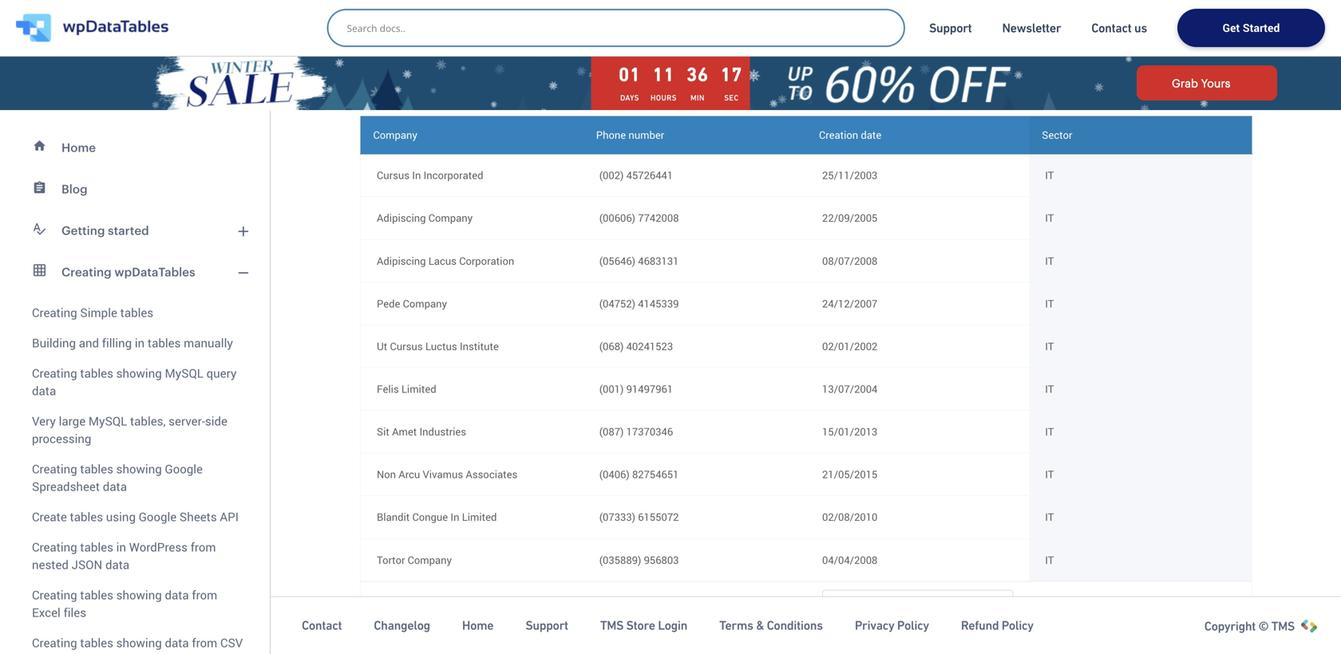 Task type: describe. For each thing, give the bounding box(es) containing it.
creating tables showing data from excel files
[[32, 587, 217, 621]]

getting started
[[61, 224, 149, 237]]

copyright © tms
[[1204, 619, 1295, 634]]

refund policy
[[961, 619, 1034, 633]]

it for 08/07/2008
[[1045, 254, 1054, 268]]

google for using
[[139, 509, 177, 525]]

0 horizontal spatial tms
[[600, 619, 624, 633]]

company for pede company
[[403, 296, 447, 311]]

using
[[106, 509, 136, 525]]

adipiscing lacus corporation
[[377, 254, 514, 268]]

started
[[1243, 20, 1280, 35]]

showing for creating tables showing data from excel files
[[116, 587, 162, 603]]

amet
[[392, 425, 417, 439]]

corporation
[[459, 254, 514, 268]]

from for creating tables showing data from excel files
[[192, 587, 217, 603]]

17
[[720, 63, 743, 85]]

get started link
[[1177, 9, 1325, 47]]

Search form search field
[[347, 17, 893, 39]]

create
[[32, 509, 67, 525]]

entries
[[1205, 85, 1240, 100]]

blog
[[61, 182, 88, 196]]

(04752) 4145339
[[599, 296, 679, 311]]

tables down the creating simple tables link
[[148, 335, 181, 351]]

sheets
[[180, 509, 217, 525]]

support for the left support link
[[525, 619, 568, 633]]

creating simple tables
[[32, 305, 153, 321]]

(035889)
[[599, 553, 641, 567]]

(001) 91497961
[[599, 382, 673, 396]]

grab yours link
[[1137, 65, 1277, 101]]

started
[[108, 224, 149, 237]]

phone
[[596, 128, 626, 142]]

creating for creating wpdatatables
[[61, 265, 112, 279]]

data inside 'creating tables showing data from csv files'
[[165, 635, 189, 651]]

phone number
[[596, 128, 664, 142]]

very
[[32, 413, 56, 429]]

company for tortor company
[[408, 553, 452, 567]]

getting started link
[[10, 210, 260, 251]]

0 horizontal spatial in
[[412, 168, 421, 182]]

adipiscing for adipiscing lacus corporation
[[377, 254, 426, 268]]

21/05/2015
[[822, 467, 878, 482]]

date
[[861, 128, 881, 142]]

(002)
[[599, 168, 624, 182]]

0 horizontal spatial support link
[[525, 618, 568, 634]]

ut cursus luctus institute
[[377, 339, 499, 354]]

company: activate to sort column ascending element
[[360, 116, 583, 154]]

store
[[626, 619, 655, 633]]

(05646) 4683131
[[599, 254, 679, 268]]

Company text field
[[377, 607, 567, 635]]

industries
[[419, 425, 466, 439]]

13/07/2004
[[822, 382, 878, 396]]

mysql inside very large mysql tables, server-side processing
[[88, 413, 127, 429]]

data inside "creating tables in wordpress from nested json data"
[[105, 557, 129, 573]]

6155072
[[638, 510, 679, 525]]

building and filling in tables manually link
[[10, 328, 260, 358]]

blandit
[[377, 510, 410, 525]]

adipiscing company
[[377, 211, 473, 225]]

manually
[[184, 335, 233, 351]]

it for 04/04/2008
[[1045, 553, 1054, 567]]

congue
[[412, 510, 448, 525]]

mysql inside creating tables showing mysql query data
[[165, 365, 203, 382]]

arcu
[[399, 467, 420, 482]]

felis limited
[[377, 382, 436, 396]]

data inside creating tables showing google spreadsheet data
[[103, 479, 127, 495]]

(04752)
[[599, 296, 635, 311]]

tables for creating tables showing data from excel files
[[80, 587, 113, 603]]

creating for creating simple tables
[[32, 305, 77, 321]]

building
[[32, 335, 76, 351]]

0 horizontal spatial home link
[[10, 127, 260, 168]]

luctus
[[425, 339, 457, 354]]

blog link
[[10, 168, 260, 210]]

Search input search field
[[347, 17, 893, 39]]

4683131
[[638, 254, 679, 268]]

(00606) 7742008
[[599, 211, 679, 225]]

(035889) 956803
[[599, 553, 679, 567]]

ut
[[377, 339, 387, 354]]

tables up building and filling in tables manually link
[[120, 305, 153, 321]]

(087)
[[599, 425, 624, 439]]

privacy
[[855, 619, 894, 633]]

newsletter
[[1002, 21, 1061, 35]]

creating tables in wordpress from nested json data
[[32, 539, 216, 573]]

creating for creating tables showing google spreadsheet data
[[32, 461, 77, 477]]

hours
[[651, 93, 677, 103]]

0 vertical spatial cursus
[[377, 168, 410, 182]]

24/12/2007
[[822, 296, 878, 311]]

it for 13/07/2004
[[1045, 382, 1054, 396]]

creating tables showing google spreadsheet data link
[[10, 454, 260, 502]]

company up cursus in incorporated
[[373, 128, 417, 142]]

google for showing
[[165, 461, 203, 477]]

creating tables showing mysql query data
[[32, 365, 237, 399]]

company for adipiscing company
[[428, 211, 473, 225]]

simple
[[80, 305, 117, 321]]

02/01/2002
[[822, 339, 878, 354]]

7742008
[[638, 211, 679, 225]]

01
[[619, 63, 641, 85]]

To text field
[[822, 623, 1013, 652]]

phone number: activate to sort column ascending element
[[583, 116, 806, 154]]

processing
[[32, 431, 91, 447]]

it for 21/05/2015
[[1045, 467, 1054, 482]]

creating tables showing google spreadsheet data
[[32, 461, 203, 495]]

creating for creating tables showing data from excel files
[[32, 587, 77, 603]]

(068) 40241523
[[599, 339, 673, 354]]

institute
[[460, 339, 499, 354]]

From text field
[[822, 590, 1013, 619]]

data inside creating tables showing mysql query data
[[32, 383, 56, 399]]

contact for contact us
[[1091, 21, 1132, 35]]

creating tables showing data from excel files link
[[10, 580, 260, 628]]

0 vertical spatial support link
[[929, 20, 972, 36]]

(05646)
[[599, 254, 635, 268]]

yours
[[1201, 77, 1231, 89]]

(00606)
[[599, 211, 635, 225]]

45726441
[[626, 168, 673, 182]]

0 vertical spatial in
[[135, 335, 145, 351]]

creation date
[[819, 128, 881, 142]]

creating for creating tables showing mysql query data
[[32, 365, 77, 382]]

25/11/2003
[[822, 168, 878, 182]]

1 horizontal spatial in
[[451, 510, 459, 525]]

adipiscing for adipiscing company
[[377, 211, 426, 225]]



Task type: vqa. For each thing, say whether or not it's contained in the screenshot.
Cryptocurrencies rank table
no



Task type: locate. For each thing, give the bounding box(es) containing it.
0 horizontal spatial mysql
[[88, 413, 127, 429]]

in right congue
[[451, 510, 459, 525]]

0 horizontal spatial limited
[[401, 382, 436, 396]]

11
[[653, 63, 675, 85]]

tms right ©
[[1271, 619, 1295, 634]]

0 vertical spatial adipiscing
[[377, 211, 426, 225]]

2 vertical spatial from
[[192, 635, 217, 651]]

home link
[[10, 127, 260, 168], [462, 618, 494, 634]]

1 vertical spatial home
[[462, 619, 494, 633]]

1 vertical spatial from
[[192, 587, 217, 603]]

incorporated
[[424, 168, 483, 182]]

very large mysql tables, server-side processing link
[[10, 406, 260, 454]]

spreadsheet
[[32, 479, 100, 495]]

files for creating tables showing data from csv files
[[32, 653, 55, 655]]

server-
[[169, 413, 205, 429]]

in
[[135, 335, 145, 351], [116, 539, 126, 556]]

2 it from the top
[[1045, 211, 1054, 225]]

1 showing from the top
[[116, 365, 162, 382]]

7 it from the top
[[1045, 425, 1054, 439]]

showing for creating tables showing google spreadsheet data
[[116, 461, 162, 477]]

0 horizontal spatial policy
[[897, 619, 929, 633]]

1 horizontal spatial home
[[462, 619, 494, 633]]

showing inside creating tables showing google spreadsheet data
[[116, 461, 162, 477]]

creating tables showing data from csv files
[[32, 635, 243, 655]]

in inside "creating tables in wordpress from nested json data"
[[116, 539, 126, 556]]

terms & conditions link
[[719, 618, 823, 634]]

10 it from the top
[[1045, 553, 1054, 567]]

it for 24/12/2007
[[1045, 296, 1054, 311]]

it for 25/11/2003
[[1045, 168, 1054, 182]]

1 vertical spatial mysql
[[88, 413, 127, 429]]

showing inside 'creating tables showing data from csv files'
[[116, 635, 162, 651]]

0 horizontal spatial support
[[525, 619, 568, 633]]

8 it from the top
[[1045, 467, 1054, 482]]

1 it from the top
[[1045, 168, 1054, 182]]

(07333) 6155072
[[599, 510, 679, 525]]

grab yours
[[1172, 77, 1231, 89]]

1 vertical spatial google
[[139, 509, 177, 525]]

(087) 17370346
[[599, 425, 673, 439]]

1 vertical spatial files
[[32, 653, 55, 655]]

1 adipiscing from the top
[[377, 211, 426, 225]]

home right changelog link
[[462, 619, 494, 633]]

tables inside 'creating tables showing data from csv files'
[[80, 635, 113, 651]]

files right excel
[[64, 605, 86, 621]]

from inside creating tables showing data from excel files
[[192, 587, 217, 603]]

tables down json
[[80, 587, 113, 603]]

company
[[373, 128, 417, 142], [428, 211, 473, 225], [403, 296, 447, 311], [408, 553, 452, 567]]

0 horizontal spatial in
[[116, 539, 126, 556]]

tables inside creating tables showing mysql query data
[[80, 365, 113, 382]]

tables up 'spreadsheet'
[[80, 461, 113, 477]]

creating inside creating tables showing data from excel files
[[32, 587, 77, 603]]

company right pede
[[403, 296, 447, 311]]

creating up building
[[32, 305, 77, 321]]

number
[[628, 128, 664, 142]]

tms left store
[[600, 619, 624, 633]]

creating up excel
[[32, 587, 77, 603]]

home up blog
[[61, 140, 96, 154]]

showing down building and filling in tables manually link
[[116, 365, 162, 382]]

1 horizontal spatial tms
[[1271, 619, 1295, 634]]

creating inside "creating tables in wordpress from nested json data"
[[32, 539, 77, 556]]

adipiscing
[[377, 211, 426, 225], [377, 254, 426, 268]]

1 vertical spatial limited
[[462, 510, 497, 525]]

creation date: activate to sort column ascending element
[[806, 116, 1029, 154]]

0 vertical spatial home link
[[10, 127, 260, 168]]

tables up json
[[80, 539, 113, 556]]

1 horizontal spatial in
[[135, 335, 145, 351]]

0 horizontal spatial home
[[61, 140, 96, 154]]

tables inside creating tables showing data from excel files
[[80, 587, 113, 603]]

04/04/2008
[[822, 553, 878, 567]]

it for 15/01/2013
[[1045, 425, 1054, 439]]

terms
[[719, 619, 753, 633]]

40241523
[[626, 339, 673, 354]]

tables inside creating tables showing google spreadsheet data
[[80, 461, 113, 477]]

tables for creating tables in wordpress from nested json data
[[80, 539, 113, 556]]

data right json
[[105, 557, 129, 573]]

days
[[620, 93, 639, 103]]

google
[[165, 461, 203, 477], [139, 509, 177, 525]]

1 horizontal spatial support link
[[929, 20, 972, 36]]

tables inside "creating tables in wordpress from nested json data"
[[80, 539, 113, 556]]

0 horizontal spatial files
[[32, 653, 55, 655]]

showing inside creating tables showing mysql query data
[[116, 365, 162, 382]]

policy right the refund
[[1002, 619, 1034, 633]]

1 vertical spatial contact
[[302, 619, 342, 633]]

adipiscing left lacus at the left of page
[[377, 254, 426, 268]]

creating up nested on the bottom
[[32, 539, 77, 556]]

tables for creating tables showing google spreadsheet data
[[80, 461, 113, 477]]

creating up 'spreadsheet'
[[32, 461, 77, 477]]

showing for creating tables showing mysql query data
[[116, 365, 162, 382]]

1 vertical spatial cursus
[[390, 339, 423, 354]]

©
[[1258, 619, 1269, 634]]

excel
[[32, 605, 61, 621]]

creating simple tables link
[[10, 293, 260, 328]]

82754651
[[632, 467, 679, 482]]

very large mysql tables, server-side processing
[[32, 413, 227, 447]]

1 policy from the left
[[897, 619, 929, 633]]

tables for create tables using google sheets api
[[70, 509, 103, 525]]

3 it from the top
[[1045, 254, 1054, 268]]

cursus right ut
[[390, 339, 423, 354]]

tortor
[[377, 553, 405, 567]]

create tables using google sheets api link
[[10, 502, 260, 532]]

sec
[[724, 93, 739, 103]]

4 it from the top
[[1045, 296, 1054, 311]]

cursus
[[377, 168, 410, 182], [390, 339, 423, 354]]

wpdatatables - tables and charts manager wordpress plugin image
[[16, 14, 168, 42]]

data inside creating tables showing data from excel files
[[165, 587, 189, 603]]

1 vertical spatial support
[[525, 619, 568, 633]]

it for 02/01/2002
[[1045, 339, 1054, 354]]

contact us link
[[1091, 20, 1147, 36]]

creating inside creating tables showing mysql query data
[[32, 365, 77, 382]]

showing inside creating tables showing data from excel files
[[116, 587, 162, 603]]

google down server-
[[165, 461, 203, 477]]

2 adipiscing from the top
[[377, 254, 426, 268]]

support
[[929, 21, 972, 35], [525, 619, 568, 633]]

google inside creating tables showing google spreadsheet data
[[165, 461, 203, 477]]

creating down building
[[32, 365, 77, 382]]

showing for creating tables showing data from csv files
[[116, 635, 162, 651]]

1 horizontal spatial limited
[[462, 510, 497, 525]]

sit
[[377, 425, 389, 439]]

creating inside 'creating tables showing data from csv files'
[[32, 635, 77, 651]]

1 horizontal spatial contact
[[1091, 21, 1132, 35]]

privacy policy link
[[855, 618, 929, 634]]

from for creating tables in wordpress from nested json data
[[191, 539, 216, 556]]

4145339
[[638, 296, 679, 311]]

files
[[64, 605, 86, 621], [32, 653, 55, 655]]

creation
[[819, 128, 858, 142]]

creating up "creating simple tables"
[[61, 265, 112, 279]]

1 horizontal spatial policy
[[1002, 619, 1034, 633]]

files inside creating tables showing data from excel files
[[64, 605, 86, 621]]

us
[[1134, 21, 1147, 35]]

sit amet industries
[[377, 425, 466, 439]]

files down excel
[[32, 653, 55, 655]]

(0406)
[[599, 467, 630, 482]]

0 vertical spatial support
[[929, 21, 972, 35]]

1 horizontal spatial mysql
[[165, 365, 203, 382]]

json
[[72, 557, 102, 573]]

0 vertical spatial files
[[64, 605, 86, 621]]

query
[[206, 365, 237, 382]]

0 horizontal spatial contact
[[302, 619, 342, 633]]

creating tables showing mysql query data link
[[10, 358, 260, 406]]

login
[[658, 619, 687, 633]]

4 showing from the top
[[116, 635, 162, 651]]

0 vertical spatial home
[[61, 140, 96, 154]]

(001)
[[599, 382, 624, 396]]

tables for creating tables showing data from csv files
[[80, 635, 113, 651]]

in right filling
[[135, 335, 145, 351]]

&
[[756, 619, 764, 633]]

tables down creating tables showing data from excel files
[[80, 635, 113, 651]]

limited down associates
[[462, 510, 497, 525]]

wordpress
[[129, 539, 188, 556]]

data up very
[[32, 383, 56, 399]]

5 it from the top
[[1045, 339, 1054, 354]]

Phone number text field
[[599, 607, 790, 635]]

tables down the and
[[80, 365, 113, 382]]

blandit congue in limited
[[377, 510, 497, 525]]

from inside 'creating tables showing data from csv files'
[[192, 635, 217, 651]]

creating for creating tables showing data from csv files
[[32, 635, 77, 651]]

data down wordpress
[[165, 587, 189, 603]]

data up using
[[103, 479, 127, 495]]

showing down creating tables showing data from excel files link
[[116, 635, 162, 651]]

changelog link
[[374, 618, 430, 634]]

0 vertical spatial in
[[412, 168, 421, 182]]

2 policy from the left
[[1002, 619, 1034, 633]]

956803
[[644, 553, 679, 567]]

in down using
[[116, 539, 126, 556]]

building and filling in tables manually
[[32, 335, 233, 351]]

0 vertical spatial contact
[[1091, 21, 1132, 35]]

creating tables showing data from csv files link
[[10, 628, 260, 655]]

grab
[[1172, 77, 1198, 89]]

from inside "creating tables in wordpress from nested json data"
[[191, 539, 216, 556]]

1 horizontal spatial home link
[[462, 618, 494, 634]]

showing down very large mysql tables, server-side processing link
[[116, 461, 162, 477]]

non
[[377, 467, 396, 482]]

contact for contact
[[302, 619, 342, 633]]

felis
[[377, 382, 399, 396]]

data left csv
[[165, 635, 189, 651]]

2 showing from the top
[[116, 461, 162, 477]]

creating tables in wordpress from nested json data link
[[10, 532, 260, 580]]

support for topmost support link
[[929, 21, 972, 35]]

print
[[393, 48, 417, 63]]

company down incorporated
[[428, 211, 473, 225]]

home link up blog
[[10, 127, 260, 168]]

get
[[1223, 20, 1240, 35]]

1 vertical spatial support link
[[525, 618, 568, 634]]

in left incorporated
[[412, 168, 421, 182]]

0 vertical spatial from
[[191, 539, 216, 556]]

policy for privacy policy
[[897, 619, 929, 633]]

min
[[690, 93, 705, 103]]

sector element
[[1029, 116, 1252, 154]]

getting
[[61, 224, 105, 237]]

creating down excel
[[32, 635, 77, 651]]

in
[[412, 168, 421, 182], [451, 510, 459, 525]]

tables for creating tables showing mysql query data
[[80, 365, 113, 382]]

02/08/2010
[[822, 510, 878, 525]]

changelog
[[374, 619, 430, 633]]

6 it from the top
[[1045, 382, 1054, 396]]

1 vertical spatial in
[[116, 539, 126, 556]]

company right tortor
[[408, 553, 452, 567]]

creating for creating tables in wordpress from nested json data
[[32, 539, 77, 556]]

newsletter link
[[1002, 20, 1061, 36]]

tables left using
[[70, 509, 103, 525]]

1 vertical spatial in
[[451, 510, 459, 525]]

it for 02/08/2010
[[1045, 510, 1054, 525]]

1 horizontal spatial support
[[929, 21, 972, 35]]

policy for refund policy
[[1002, 619, 1034, 633]]

associates
[[466, 467, 518, 482]]

tables
[[120, 305, 153, 321], [148, 335, 181, 351], [80, 365, 113, 382], [80, 461, 113, 477], [70, 509, 103, 525], [80, 539, 113, 556], [80, 587, 113, 603], [80, 635, 113, 651]]

limited right the felis in the bottom left of the page
[[401, 382, 436, 396]]

google up wordpress
[[139, 509, 177, 525]]

15/01/2013
[[822, 425, 878, 439]]

create tables using google sheets api
[[32, 509, 239, 525]]

mysql
[[165, 365, 203, 382], [88, 413, 127, 429]]

3 showing from the top
[[116, 587, 162, 603]]

creating
[[61, 265, 112, 279], [32, 305, 77, 321], [32, 365, 77, 382], [32, 461, 77, 477], [32, 539, 77, 556], [32, 587, 77, 603], [32, 635, 77, 651]]

cursus up adipiscing company
[[377, 168, 410, 182]]

0 vertical spatial mysql
[[165, 365, 203, 382]]

files inside 'creating tables showing data from csv files'
[[32, 653, 55, 655]]

0 vertical spatial limited
[[401, 382, 436, 396]]

from for creating tables showing data from csv files
[[192, 635, 217, 651]]

1 vertical spatial adipiscing
[[377, 254, 426, 268]]

from
[[191, 539, 216, 556], [192, 587, 217, 603], [192, 635, 217, 651]]

tms store login link
[[600, 618, 687, 634]]

mysql right large
[[88, 413, 127, 429]]

(0406) 82754651
[[599, 467, 679, 482]]

tables,
[[130, 413, 166, 429]]

9 it from the top
[[1045, 510, 1054, 525]]

1 vertical spatial home link
[[462, 618, 494, 634]]

adipiscing down cursus in incorporated
[[377, 211, 426, 225]]

mysql left query
[[165, 365, 203, 382]]

0 vertical spatial google
[[165, 461, 203, 477]]

showing down creating tables in wordpress from nested json data link
[[116, 587, 162, 603]]

1 horizontal spatial files
[[64, 605, 86, 621]]

it for 22/09/2005
[[1045, 211, 1054, 225]]

(002) 45726441
[[599, 168, 673, 182]]

files for creating tables showing data from excel files
[[64, 605, 86, 621]]

creating inside creating tables showing google spreadsheet data
[[32, 461, 77, 477]]

refund policy link
[[961, 618, 1034, 634]]

91497961
[[626, 382, 673, 396]]

36
[[686, 63, 709, 85]]

terms & conditions
[[719, 619, 823, 633]]

home link right changelog link
[[462, 618, 494, 634]]

creating wpdatatables
[[61, 265, 195, 279]]

policy right "privacy"
[[897, 619, 929, 633]]



